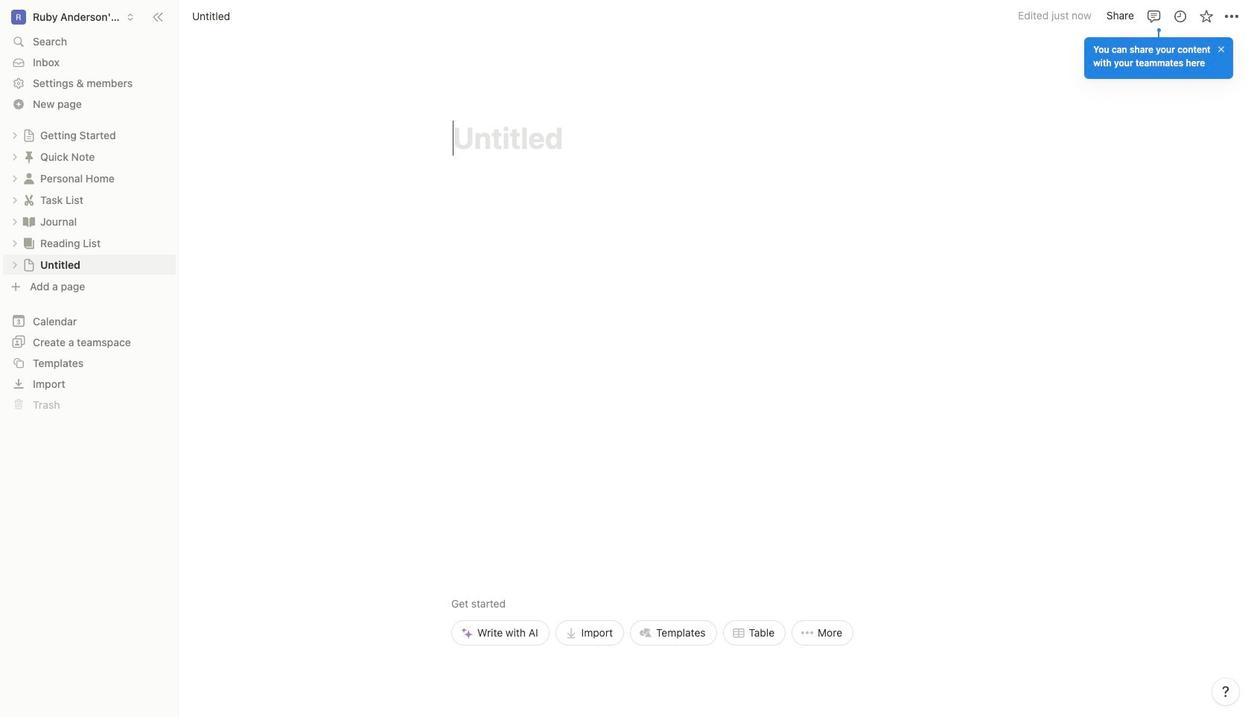 Task type: vqa. For each thing, say whether or not it's contained in the screenshot.
group for second Close icon from the bottom of the page
no



Task type: describe. For each thing, give the bounding box(es) containing it.
4 open image from the top
[[10, 239, 19, 248]]

change page icon image for 2nd open image from the bottom of the page
[[22, 214, 37, 229]]

2 open image from the top
[[10, 217, 19, 226]]

3 open image from the top
[[10, 174, 19, 183]]

change page icon image for third open icon from the bottom of the page
[[22, 149, 37, 164]]

1 open image from the top
[[10, 131, 19, 140]]

change page icon image for 1st open image from the top of the page
[[22, 193, 37, 207]]

change page icon image for fourth open icon
[[22, 236, 37, 251]]

3 open image from the top
[[10, 260, 19, 269]]

updates image
[[1173, 9, 1188, 23]]



Task type: locate. For each thing, give the bounding box(es) containing it.
change page icon image
[[22, 128, 36, 142], [22, 149, 37, 164], [22, 171, 37, 186], [22, 193, 37, 207], [22, 214, 37, 229], [22, 236, 37, 251], [22, 258, 36, 272]]

open image
[[10, 131, 19, 140], [10, 152, 19, 161], [10, 174, 19, 183], [10, 239, 19, 248]]

menu
[[451, 492, 854, 646]]

2 vertical spatial open image
[[10, 260, 19, 269]]

2 open image from the top
[[10, 152, 19, 161]]

change page icon image for third open image from the top of the page
[[22, 258, 36, 272]]

open image
[[10, 196, 19, 204], [10, 217, 19, 226], [10, 260, 19, 269]]

change page icon image for 4th open icon from the bottom
[[22, 128, 36, 142]]

1 vertical spatial open image
[[10, 217, 19, 226]]

0 vertical spatial open image
[[10, 196, 19, 204]]

favorite image
[[1199, 9, 1214, 23]]

1 open image from the top
[[10, 196, 19, 204]]

change page icon image for second open icon from the bottom
[[22, 171, 37, 186]]

comments image
[[1147, 9, 1162, 23]]

close sidebar image
[[152, 11, 164, 23]]



